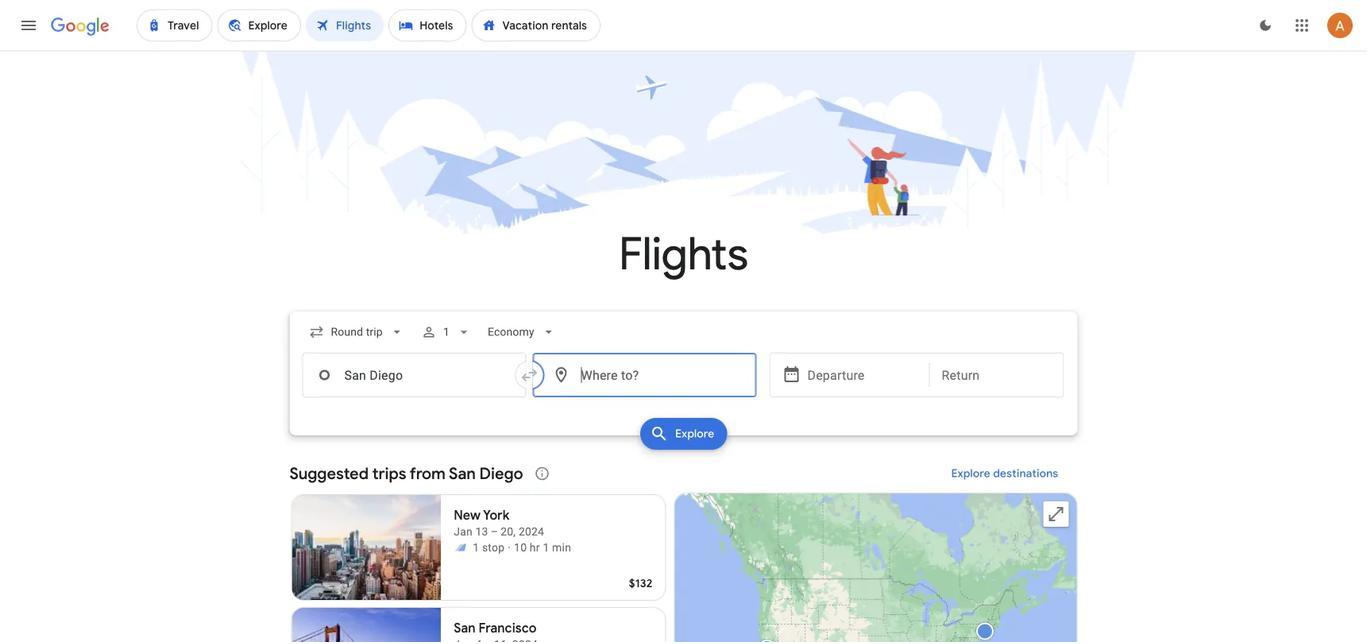 Task type: vqa. For each thing, say whether or not it's contained in the screenshot.
San Francisco
yes



Task type: describe. For each thing, give the bounding box(es) containing it.
none text field inside flight search field
[[302, 353, 526, 397]]

min
[[552, 541, 571, 554]]

10
[[514, 541, 527, 554]]

destinations
[[994, 466, 1059, 481]]

main menu image
[[19, 16, 38, 35]]

132 US dollars text field
[[629, 576, 653, 590]]

suggested trips from san diego region
[[290, 454, 1078, 642]]

10 hr 1 min
[[514, 541, 571, 554]]

from
[[410, 463, 446, 483]]

diego
[[480, 463, 523, 483]]

frontier and spirit image
[[454, 541, 467, 554]]

13 – 20,
[[476, 525, 516, 538]]

2 horizontal spatial 1
[[543, 541, 549, 554]]

suggested
[[290, 463, 369, 483]]

francisco
[[479, 620, 537, 636]]

Flight search field
[[277, 311, 1091, 454]]

explore destinations
[[952, 466, 1059, 481]]

Return text field
[[942, 354, 1052, 396]]

san francisco
[[454, 620, 537, 636]]

explore button
[[640, 418, 727, 450]]

trips
[[372, 463, 406, 483]]

stop
[[482, 541, 505, 554]]

$132
[[629, 576, 653, 590]]



Task type: locate. For each thing, give the bounding box(es) containing it.
explore down where to? text field
[[675, 427, 714, 441]]

 image
[[508, 540, 511, 555]]

1
[[443, 325, 450, 338], [473, 541, 479, 554], [543, 541, 549, 554]]

1 for 1
[[443, 325, 450, 338]]

san francisco button
[[291, 607, 666, 642]]

1 for 1 stop
[[473, 541, 479, 554]]

Departure text field
[[808, 354, 917, 396]]

san left francisco
[[454, 620, 476, 636]]

san inside button
[[454, 620, 476, 636]]

1 horizontal spatial 1
[[473, 541, 479, 554]]

explore for explore destinations
[[952, 466, 991, 481]]

0 vertical spatial explore
[[675, 427, 714, 441]]

san
[[449, 463, 476, 483], [454, 620, 476, 636]]

explore destinations button
[[933, 454, 1078, 493]]

0 vertical spatial san
[[449, 463, 476, 483]]

explore inside flight search field
[[675, 427, 714, 441]]

explore
[[675, 427, 714, 441], [952, 466, 991, 481]]

None text field
[[302, 353, 526, 397]]

 image inside the suggested trips from san diego region
[[508, 540, 511, 555]]

jan
[[454, 525, 473, 538]]

york
[[483, 507, 510, 524]]

new york jan 13 – 20, 2024
[[454, 507, 544, 538]]

explore left 'destinations'
[[952, 466, 991, 481]]

1 inside popup button
[[443, 325, 450, 338]]

1 vertical spatial explore
[[952, 466, 991, 481]]

hr
[[530, 541, 540, 554]]

change appearance image
[[1247, 6, 1285, 44]]

flights
[[619, 226, 748, 282]]

1 horizontal spatial explore
[[952, 466, 991, 481]]

san right from
[[449, 463, 476, 483]]

2024
[[519, 525, 544, 538]]

1 vertical spatial san
[[454, 620, 476, 636]]

None field
[[302, 318, 411, 346], [481, 318, 563, 346], [302, 318, 411, 346], [481, 318, 563, 346]]

0 horizontal spatial 1
[[443, 325, 450, 338]]

Where to? text field
[[533, 353, 757, 397]]

1 stop
[[473, 541, 505, 554]]

suggested trips from san diego
[[290, 463, 523, 483]]

1 button
[[415, 313, 478, 351]]

explore for explore
[[675, 427, 714, 441]]

explore inside the suggested trips from san diego region
[[952, 466, 991, 481]]

0 horizontal spatial explore
[[675, 427, 714, 441]]

new
[[454, 507, 481, 524]]



